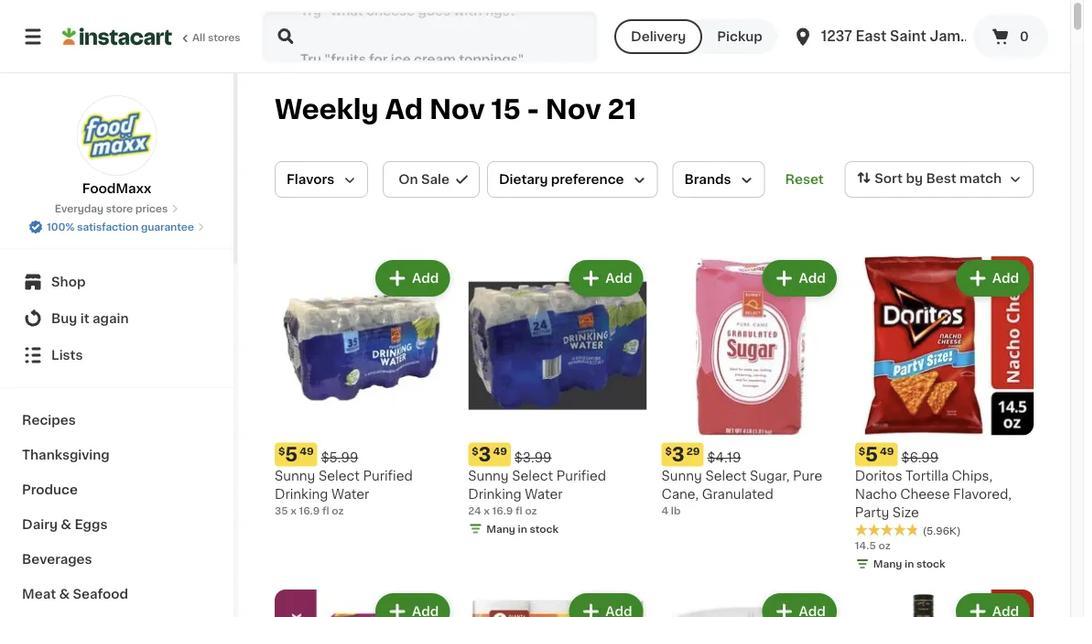 Task type: vqa. For each thing, say whether or not it's contained in the screenshot.
goods
no



Task type: locate. For each thing, give the bounding box(es) containing it.
stores
[[208, 33, 240, 43]]

2 add from the left
[[605, 272, 632, 285]]

fl right 24
[[516, 505, 523, 515]]

granulated
[[702, 487, 774, 500]]

select down $4.19 at the bottom right of page
[[705, 469, 747, 482]]

thanksgiving link
[[11, 438, 222, 472]]

water inside $ 3 49 $3.99 sunny select purified drinking water 24 x 16.9 fl oz
[[525, 487, 563, 500]]

2 fl from the left
[[516, 505, 523, 515]]

oz inside sunny select purified drinking water 35 x 16.9 fl oz
[[332, 505, 344, 515]]

flavors button
[[275, 161, 368, 198]]

0 horizontal spatial many
[[486, 523, 515, 534]]

1 add button from the left
[[377, 262, 448, 295]]

49 for sunny select purified drinking water
[[300, 446, 314, 456]]

3 sunny from the left
[[662, 469, 702, 482]]

2 horizontal spatial 49
[[880, 446, 894, 456]]

0 vertical spatial &
[[61, 518, 71, 531]]

water
[[331, 487, 369, 500], [525, 487, 563, 500]]

nov right - in the left of the page
[[545, 97, 601, 123]]

1 3 from the left
[[478, 445, 491, 464]]

2 3 from the left
[[672, 445, 685, 464]]

2 water from the left
[[525, 487, 563, 500]]

fl inside $ 3 49 $3.99 sunny select purified drinking water 24 x 16.9 fl oz
[[516, 505, 523, 515]]

$ 5 49 left $5.99
[[278, 445, 314, 464]]

delivery
[[631, 30, 686, 43]]

5 up doritos
[[865, 445, 878, 464]]

1 horizontal spatial 16.9
[[492, 505, 513, 515]]

meat & seafood link
[[11, 577, 222, 612]]

3 add from the left
[[799, 272, 826, 285]]

purified down $5.49 original price: $5.99 element
[[363, 469, 413, 482]]

$ 5 49 up doritos
[[859, 445, 894, 464]]

prices
[[135, 204, 168, 214]]

1 49 from the left
[[300, 446, 314, 456]]

1 horizontal spatial 49
[[493, 446, 507, 456]]

nov
[[429, 97, 485, 123], [545, 97, 601, 123]]

2 16.9 from the left
[[492, 505, 513, 515]]

lists link
[[11, 337, 222, 374]]

select inside sunny select purified drinking water 35 x 16.9 fl oz
[[319, 469, 360, 482]]

many
[[486, 523, 515, 534], [873, 559, 902, 569]]

0 horizontal spatial 3
[[478, 445, 491, 464]]

1 horizontal spatial $ 5 49
[[859, 445, 894, 464]]

brands button
[[673, 161, 765, 198]]

1 vertical spatial many
[[873, 559, 902, 569]]

2 drinking from the left
[[468, 487, 522, 500]]

everyday store prices link
[[55, 201, 179, 216]]

many down $ 3 49 $3.99 sunny select purified drinking water 24 x 16.9 fl oz
[[486, 523, 515, 534]]

sunny up 35
[[275, 469, 315, 482]]

tortilla
[[906, 469, 949, 482]]

$ for sunny select purified drinking water
[[278, 446, 285, 456]]

1 horizontal spatial purified
[[556, 469, 606, 482]]

$
[[278, 446, 285, 456], [472, 446, 478, 456], [665, 446, 672, 456], [859, 446, 865, 456]]

1 horizontal spatial 3
[[672, 445, 685, 464]]

49
[[300, 446, 314, 456], [493, 446, 507, 456], [880, 446, 894, 456]]

0 horizontal spatial x
[[290, 505, 296, 515]]

select down $5.99
[[319, 469, 360, 482]]

$ left $5.99
[[278, 446, 285, 456]]

water down $5.99
[[331, 487, 369, 500]]

sort by
[[875, 172, 923, 185]]

2 49 from the left
[[493, 446, 507, 456]]

3 select from the left
[[705, 469, 747, 482]]

saint
[[890, 30, 926, 43]]

49 inside $ 3 49 $3.99 sunny select purified drinking water 24 x 16.9 fl oz
[[493, 446, 507, 456]]

foodmaxx link
[[76, 95, 157, 198]]

1 16.9 from the left
[[299, 505, 320, 515]]

on sale button
[[383, 161, 480, 198]]

$ left $3.99
[[472, 446, 478, 456]]

oz down $3.99
[[525, 505, 537, 515]]

1 horizontal spatial oz
[[525, 505, 537, 515]]

0 vertical spatial stock
[[530, 523, 559, 534]]

0 horizontal spatial drinking
[[275, 487, 328, 500]]

water down $3.99
[[525, 487, 563, 500]]

sunny for 3
[[662, 469, 702, 482]]

3 left 29
[[672, 445, 685, 464]]

★★★★★
[[855, 523, 919, 536], [855, 523, 919, 536]]

buy
[[51, 312, 77, 325]]

purified inside $ 3 49 $3.99 sunny select purified drinking water 24 x 16.9 fl oz
[[556, 469, 606, 482]]

1 horizontal spatial select
[[512, 469, 553, 482]]

all
[[192, 33, 205, 43]]

3 add button from the left
[[764, 262, 835, 295]]

4 add from the left
[[992, 272, 1019, 285]]

shop
[[51, 276, 86, 288]]

stock down $ 3 49 $3.99 sunny select purified drinking water 24 x 16.9 fl oz
[[530, 523, 559, 534]]

1 vertical spatial many in stock
[[873, 559, 945, 569]]

1 horizontal spatial drinking
[[468, 487, 522, 500]]

purified down $3.49 original price: $3.99 element
[[556, 469, 606, 482]]

0
[[1020, 30, 1029, 43]]

2 x from the left
[[484, 505, 490, 515]]

1 add from the left
[[412, 272, 439, 285]]

1 $ from the left
[[278, 446, 285, 456]]

0 horizontal spatial oz
[[332, 505, 344, 515]]

1 horizontal spatial nov
[[545, 97, 601, 123]]

1 $ 5 49 from the left
[[278, 445, 314, 464]]

sale
[[421, 173, 450, 186]]

0 horizontal spatial many in stock
[[486, 523, 559, 534]]

select
[[319, 469, 360, 482], [512, 469, 553, 482], [705, 469, 747, 482]]

in
[[518, 523, 527, 534], [905, 559, 914, 569]]

1 water from the left
[[331, 487, 369, 500]]

3 left $3.99
[[478, 445, 491, 464]]

3 inside $ 3 49 $3.99 sunny select purified drinking water 24 x 16.9 fl oz
[[478, 445, 491, 464]]

many in stock down 14.5 oz
[[873, 559, 945, 569]]

many down 14.5 oz
[[873, 559, 902, 569]]

4
[[662, 505, 668, 515]]

add for $4.19
[[799, 272, 826, 285]]

0 horizontal spatial purified
[[363, 469, 413, 482]]

oz down $5.99
[[332, 505, 344, 515]]

0 horizontal spatial $ 5 49
[[278, 445, 314, 464]]

1 drinking from the left
[[275, 487, 328, 500]]

$ 5 49 for $6.99
[[859, 445, 894, 464]]

many in stock down $ 3 49 $3.99 sunny select purified drinking water 24 x 16.9 fl oz
[[486, 523, 559, 534]]

1 select from the left
[[319, 469, 360, 482]]

2 purified from the left
[[556, 469, 606, 482]]

1 5 from the left
[[285, 445, 298, 464]]

oz right 14.5
[[879, 540, 891, 550]]

fl inside sunny select purified drinking water 35 x 16.9 fl oz
[[322, 505, 329, 515]]

weekly ad nov 15 - nov 21
[[275, 97, 637, 123]]

4 add button from the left
[[958, 262, 1028, 295]]

1 horizontal spatial 5
[[865, 445, 878, 464]]

0 horizontal spatial in
[[518, 523, 527, 534]]

lists
[[51, 349, 83, 362]]

dietary preference button
[[487, 161, 658, 198]]

1 horizontal spatial many in stock
[[873, 559, 945, 569]]

Search field
[[264, 13, 596, 60]]

2 $ 5 49 from the left
[[859, 445, 894, 464]]

sunny up 24
[[468, 469, 509, 482]]

0 horizontal spatial select
[[319, 469, 360, 482]]

& left eggs
[[61, 518, 71, 531]]

everyday store prices
[[55, 204, 168, 214]]

49 left $3.99
[[493, 446, 507, 456]]

49 for doritos tortilla chips, nacho cheese flavored, party size
[[880, 446, 894, 456]]

pickup button
[[702, 19, 777, 54]]

1 sunny from the left
[[275, 469, 315, 482]]

nov left 15
[[429, 97, 485, 123]]

add button for $6.99
[[958, 262, 1028, 295]]

1 vertical spatial stock
[[917, 559, 945, 569]]

drinking
[[275, 487, 328, 500], [468, 487, 522, 500]]

1 fl from the left
[[322, 505, 329, 515]]

on
[[398, 173, 418, 186]]

0 vertical spatial in
[[518, 523, 527, 534]]

0 horizontal spatial water
[[331, 487, 369, 500]]

1 horizontal spatial sunny
[[468, 469, 509, 482]]

49 up doritos
[[880, 446, 894, 456]]

1237 east saint james street button
[[792, 11, 1024, 62]]

reset button
[[780, 161, 829, 198]]

1 x from the left
[[290, 505, 296, 515]]

guarantee
[[141, 222, 194, 232]]

x
[[290, 505, 296, 515], [484, 505, 490, 515]]

water inside sunny select purified drinking water 35 x 16.9 fl oz
[[331, 487, 369, 500]]

0 horizontal spatial sunny
[[275, 469, 315, 482]]

sort
[[875, 172, 903, 185]]

3 $ from the left
[[665, 446, 672, 456]]

$ inside $ 3 29
[[665, 446, 672, 456]]

fl
[[322, 505, 329, 515], [516, 505, 523, 515]]

1237
[[821, 30, 852, 43]]

brands
[[684, 173, 731, 186]]

0 horizontal spatial 5
[[285, 445, 298, 464]]

1 horizontal spatial water
[[525, 487, 563, 500]]

2 5 from the left
[[865, 445, 878, 464]]

2 sunny from the left
[[468, 469, 509, 482]]

drinking up 24
[[468, 487, 522, 500]]

&
[[61, 518, 71, 531], [59, 588, 70, 601]]

0 vertical spatial many in stock
[[486, 523, 559, 534]]

& right meat
[[59, 588, 70, 601]]

1 vertical spatial in
[[905, 559, 914, 569]]

0 horizontal spatial nov
[[429, 97, 485, 123]]

stock down (5.96k)
[[917, 559, 945, 569]]

select down $3.99
[[512, 469, 553, 482]]

1 purified from the left
[[363, 469, 413, 482]]

lb
[[671, 505, 681, 515]]

x right 35
[[290, 505, 296, 515]]

again
[[93, 312, 129, 325]]

1 horizontal spatial in
[[905, 559, 914, 569]]

$ 5 49 inside $5.49 original price: $6.99 element
[[859, 445, 894, 464]]

select for 5
[[319, 469, 360, 482]]

x inside sunny select purified drinking water 35 x 16.9 fl oz
[[290, 505, 296, 515]]

2 horizontal spatial select
[[705, 469, 747, 482]]

sunny
[[275, 469, 315, 482], [468, 469, 509, 482], [662, 469, 702, 482]]

1 horizontal spatial fl
[[516, 505, 523, 515]]

select inside sunny select sugar, pure cane, granulated 4 lb
[[705, 469, 747, 482]]

2 horizontal spatial sunny
[[662, 469, 702, 482]]

chips,
[[952, 469, 993, 482]]

in down $ 3 49 $3.99 sunny select purified drinking water 24 x 16.9 fl oz
[[518, 523, 527, 534]]

$5.49 original price: $5.99 element
[[275, 442, 453, 466]]

beverages link
[[11, 542, 222, 577]]

0 horizontal spatial 49
[[300, 446, 314, 456]]

in down size
[[905, 559, 914, 569]]

all stores
[[192, 33, 240, 43]]

$ up doritos
[[859, 446, 865, 456]]

0 horizontal spatial fl
[[322, 505, 329, 515]]

5 left $5.99
[[285, 445, 298, 464]]

2 horizontal spatial oz
[[879, 540, 891, 550]]

all stores link
[[62, 11, 242, 62]]

14.5
[[855, 540, 876, 550]]

sunny inside sunny select sugar, pure cane, granulated 4 lb
[[662, 469, 702, 482]]

$ 5 49
[[278, 445, 314, 464], [859, 445, 894, 464]]

4 $ from the left
[[859, 446, 865, 456]]

16.9 right 24
[[492, 505, 513, 515]]

2 $ from the left
[[472, 446, 478, 456]]

$ left 29
[[665, 446, 672, 456]]

2 select from the left
[[512, 469, 553, 482]]

dairy & eggs
[[22, 518, 108, 531]]

store
[[106, 204, 133, 214]]

stock
[[530, 523, 559, 534], [917, 559, 945, 569]]

product group
[[275, 256, 453, 518], [468, 256, 647, 540], [662, 256, 840, 518], [855, 256, 1034, 575], [275, 589, 453, 617], [468, 589, 647, 617], [662, 589, 840, 617], [855, 589, 1034, 617]]

1 horizontal spatial x
[[484, 505, 490, 515]]

$ 5 49 inside $5.49 original price: $5.99 element
[[278, 445, 314, 464]]

select inside $ 3 49 $3.99 sunny select purified drinking water 24 x 16.9 fl oz
[[512, 469, 553, 482]]

eggs
[[75, 518, 108, 531]]

sunny inside sunny select purified drinking water 35 x 16.9 fl oz
[[275, 469, 315, 482]]

recipes link
[[11, 403, 222, 438]]

foodmaxx
[[82, 182, 151, 195]]

1 vertical spatial &
[[59, 588, 70, 601]]

0 horizontal spatial 16.9
[[299, 505, 320, 515]]

3 49 from the left
[[880, 446, 894, 456]]

drinking up 35
[[275, 487, 328, 500]]

None search field
[[262, 11, 598, 62]]

21
[[607, 97, 637, 123]]

sunny up cane,
[[662, 469, 702, 482]]

oz inside $ 3 49 $3.99 sunny select purified drinking water 24 x 16.9 fl oz
[[525, 505, 537, 515]]

$ inside $ 3 49 $3.99 sunny select purified drinking water 24 x 16.9 fl oz
[[472, 446, 478, 456]]

fl right 35
[[322, 505, 329, 515]]

16.9 right 35
[[299, 505, 320, 515]]

x right 24
[[484, 505, 490, 515]]

it
[[80, 312, 89, 325]]

49 left $5.99
[[300, 446, 314, 456]]



Task type: describe. For each thing, give the bounding box(es) containing it.
3 for $ 3 29
[[672, 445, 685, 464]]

-
[[527, 97, 539, 123]]

29
[[686, 446, 700, 456]]

$ for sunny select sugar, pure cane, granulated
[[665, 446, 672, 456]]

$ 5 49 for $5.99
[[278, 445, 314, 464]]

delivery button
[[614, 19, 702, 54]]

on sale
[[398, 173, 450, 186]]

doritos
[[855, 469, 902, 482]]

24
[[468, 505, 481, 515]]

1 nov from the left
[[429, 97, 485, 123]]

add for $6.99
[[992, 272, 1019, 285]]

100% satisfaction guarantee
[[47, 222, 194, 232]]

preference
[[551, 173, 624, 186]]

buy it again
[[51, 312, 129, 325]]

beverages
[[22, 553, 92, 566]]

$3.29 original price: $4.19 element
[[662, 442, 840, 466]]

shop link
[[11, 264, 222, 300]]

$ for doritos tortilla chips, nacho cheese flavored, party size
[[859, 446, 865, 456]]

weekly
[[275, 97, 379, 123]]

party
[[855, 506, 889, 518]]

cheese
[[900, 487, 950, 500]]

drinking inside sunny select purified drinking water 35 x 16.9 fl oz
[[275, 487, 328, 500]]

5 for sunny select purified drinking water
[[285, 445, 298, 464]]

5 for doritos tortilla chips, nacho cheese flavored, party size
[[865, 445, 878, 464]]

drinking inside $ 3 49 $3.99 sunny select purified drinking water 24 x 16.9 fl oz
[[468, 487, 522, 500]]

meat & seafood
[[22, 588, 128, 601]]

everyday
[[55, 204, 104, 214]]

& for dairy
[[61, 518, 71, 531]]

flavors
[[287, 173, 334, 186]]

sunny for 5
[[275, 469, 315, 482]]

$3.99
[[514, 451, 552, 464]]

buy it again link
[[11, 300, 222, 337]]

dietary preference
[[499, 173, 624, 186]]

pickup
[[717, 30, 762, 43]]

foodmaxx logo image
[[76, 95, 157, 176]]

add for $5.99
[[412, 272, 439, 285]]

1 horizontal spatial stock
[[917, 559, 945, 569]]

meat
[[22, 588, 56, 601]]

size
[[893, 506, 919, 518]]

15
[[491, 97, 521, 123]]

best
[[926, 172, 956, 185]]

1237 east saint james street
[[821, 30, 1024, 43]]

add button for $4.19
[[764, 262, 835, 295]]

add button for $5.99
[[377, 262, 448, 295]]

$ 3 29
[[665, 445, 700, 464]]

100%
[[47, 222, 75, 232]]

Best match Sort by field
[[844, 161, 1034, 198]]

reset
[[785, 173, 824, 186]]

doritos tortilla chips, nacho cheese flavored, party size
[[855, 469, 1012, 518]]

recipes
[[22, 414, 76, 427]]

sunny select purified drinking water 35 x 16.9 fl oz
[[275, 469, 413, 515]]

16.9 inside $ 3 49 $3.99 sunny select purified drinking water 24 x 16.9 fl oz
[[492, 505, 513, 515]]

0 vertical spatial many
[[486, 523, 515, 534]]

dairy
[[22, 518, 58, 531]]

& for meat
[[59, 588, 70, 601]]

0 horizontal spatial stock
[[530, 523, 559, 534]]

sunny inside $ 3 49 $3.99 sunny select purified drinking water 24 x 16.9 fl oz
[[468, 469, 509, 482]]

2 nov from the left
[[545, 97, 601, 123]]

james
[[930, 30, 977, 43]]

dairy & eggs link
[[11, 507, 222, 542]]

100% satisfaction guarantee button
[[28, 216, 205, 234]]

ad
[[385, 97, 423, 123]]

16.9 inside sunny select purified drinking water 35 x 16.9 fl oz
[[299, 505, 320, 515]]

$5.49 original price: $6.99 element
[[855, 442, 1034, 466]]

purified inside sunny select purified drinking water 35 x 16.9 fl oz
[[363, 469, 413, 482]]

35
[[275, 505, 288, 515]]

by
[[906, 172, 923, 185]]

select for 3
[[705, 469, 747, 482]]

(5.96k)
[[923, 526, 961, 536]]

street
[[980, 30, 1024, 43]]

$4.19
[[707, 451, 741, 464]]

produce link
[[11, 472, 222, 507]]

$3.49 original price: $3.99 element
[[468, 442, 647, 466]]

dietary
[[499, 173, 548, 186]]

sunny select sugar, pure cane, granulated 4 lb
[[662, 469, 822, 515]]

satisfaction
[[77, 222, 139, 232]]

2 add button from the left
[[571, 262, 641, 295]]

1 horizontal spatial many
[[873, 559, 902, 569]]

match
[[960, 172, 1002, 185]]

best match
[[926, 172, 1002, 185]]

3 for $ 3 49 $3.99 sunny select purified drinking water 24 x 16.9 fl oz
[[478, 445, 491, 464]]

0 button
[[973, 15, 1048, 59]]

x inside $ 3 49 $3.99 sunny select purified drinking water 24 x 16.9 fl oz
[[484, 505, 490, 515]]

east
[[856, 30, 887, 43]]

thanksgiving
[[22, 449, 110, 461]]

instacart logo image
[[62, 26, 172, 48]]

$5.99
[[321, 451, 358, 464]]

seafood
[[73, 588, 128, 601]]

nacho
[[855, 487, 897, 500]]

14.5 oz
[[855, 540, 891, 550]]

flavored,
[[953, 487, 1012, 500]]

pure
[[793, 469, 822, 482]]

sugar,
[[750, 469, 790, 482]]

service type group
[[614, 19, 777, 54]]

cane,
[[662, 487, 699, 500]]

produce
[[22, 483, 78, 496]]

$ 3 49 $3.99 sunny select purified drinking water 24 x 16.9 fl oz
[[468, 445, 606, 515]]

$6.99
[[901, 451, 939, 464]]



